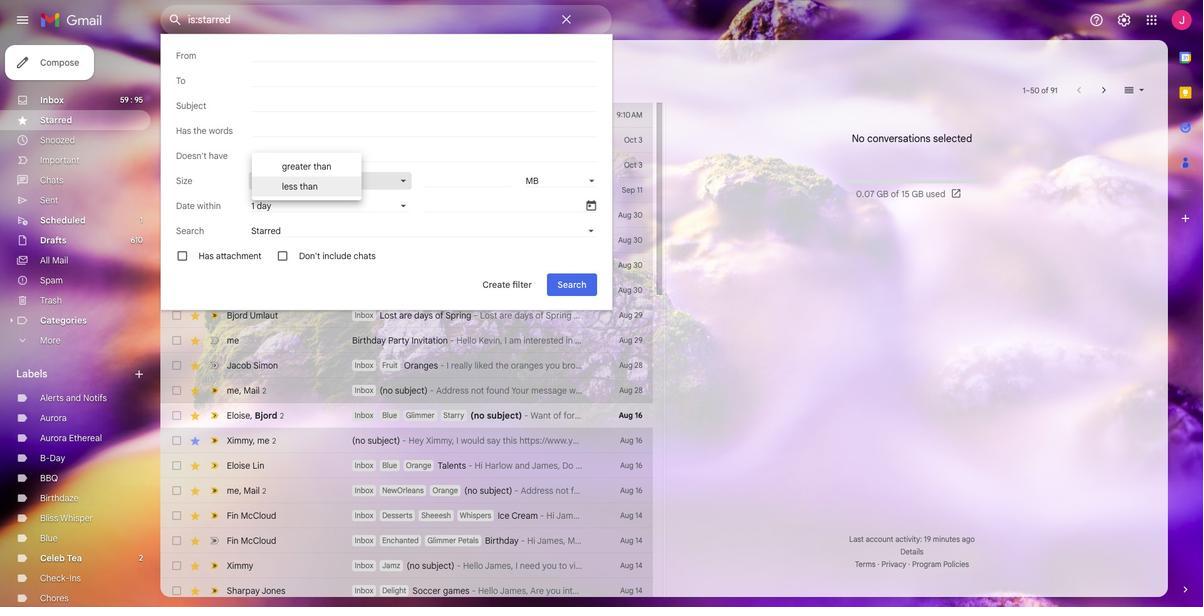 Task type: describe. For each thing, give the bounding box(es) containing it.
all mail
[[40, 255, 68, 266]]

ethereal
[[69, 433, 102, 444]]

bliss whisper link
[[40, 513, 93, 524]]

- up ice cream -
[[514, 486, 519, 497]]

oct for mission impossible: blue mark
[[624, 135, 637, 145]]

59
[[120, 95, 129, 105]]

linkedin job alerts
[[227, 210, 303, 221]]

2 14 from the top
[[635, 536, 643, 546]]

1 horizontal spatial has
[[199, 251, 214, 262]]

birthday party invitation -
[[352, 335, 456, 347]]

(no down fruit
[[380, 385, 393, 397]]

email
[[634, 235, 655, 246]]

0 vertical spatial is
[[514, 160, 520, 171]]

- down oranges - i really liked the oranges you brought for the party!
[[524, 410, 528, 422]]

settings image
[[1117, 13, 1132, 28]]

aug 16 for me
[[620, 436, 643, 446]]

advanced search
[[499, 55, 573, 66]]

than down greater than
[[300, 181, 318, 192]]

neworleans
[[382, 486, 424, 496]]

, down "eloise lin"
[[239, 485, 241, 497]]

1 day option
[[251, 201, 398, 212]]

size list box
[[251, 175, 409, 187]]

chores
[[40, 593, 69, 605]]

simon
[[253, 360, 278, 372]]

0 horizontal spatial your
[[410, 210, 428, 221]]

clear search image
[[554, 7, 579, 32]]

bliss whisper
[[40, 513, 93, 524]]

more button
[[0, 331, 150, 351]]

From text field
[[251, 50, 597, 62]]

blue down inbox (no subject) -
[[382, 411, 397, 420]]

- right talents
[[468, 461, 472, 472]]

2 horizontal spatial the
[[609, 360, 622, 372]]

last account activity: 19 minutes ago details terms · privacy · program policies
[[849, 535, 975, 570]]

subject) down oranges at the left
[[395, 385, 428, 397]]

row containing eloise
[[160, 404, 653, 429]]

labels heading
[[16, 368, 133, 381]]

fin for birthday
[[227, 536, 239, 547]]

less inside list box
[[282, 181, 297, 192]]

attachment inside button
[[324, 55, 373, 66]]

ago
[[962, 535, 975, 545]]

aug 14 for soccer games -
[[620, 587, 643, 596]]

alerts and notifs inside labels "navigation"
[[40, 393, 107, 404]]

ice cream -
[[498, 511, 546, 522]]

orange for talents -
[[406, 461, 431, 471]]

782820.
[[519, 235, 551, 246]]

important link
[[40, 155, 79, 166]]

activity:
[[895, 535, 922, 545]]

Doesn't have text field
[[251, 150, 597, 162]]

toggle split pane mode image
[[1123, 84, 1135, 96]]

aurora ethereal link
[[40, 433, 102, 444]]

labels
[[16, 368, 47, 381]]

compose button
[[5, 45, 94, 80]]

Search mail text field
[[188, 14, 551, 26]]

inbox (no subject) -
[[355, 385, 436, 397]]

starry
[[443, 411, 464, 420]]

terms
[[855, 560, 876, 570]]

notifs inside labels "navigation"
[[83, 393, 107, 404]]

inbox inside "inbox james: your job alert for software engineer in east asia has been created"
[[355, 211, 373, 220]]

1 vertical spatial for
[[465, 210, 477, 221]]

1 horizontal spatial your
[[476, 235, 494, 246]]

not important, sent only to me switch for me
[[208, 259, 221, 272]]

19
[[924, 535, 931, 545]]

2 inside labels "navigation"
[[139, 554, 143, 563]]

confirm
[[582, 235, 612, 246]]

soccer
[[413, 586, 441, 597]]

birthdaze
[[40, 493, 79, 504]]

list box containing greater than
[[252, 153, 362, 201]]

a
[[522, 160, 527, 171]]

desserts
[[382, 511, 413, 521]]

aug 28 for oranges - i really liked the oranges you brought for the party!
[[619, 361, 643, 370]]

- up games
[[457, 561, 461, 572]]

glimmer for glimmer
[[406, 411, 435, 420]]

cream
[[512, 511, 538, 522]]

ice
[[498, 511, 509, 522]]

sent link
[[40, 195, 58, 206]]

0 vertical spatial for
[[594, 160, 605, 171]]

is unread
[[441, 55, 481, 66]]

1 aug 30 from the top
[[618, 211, 643, 220]]

inbox inside inbox mission impossible: blue mark -
[[355, 135, 373, 145]]

have
[[209, 150, 228, 162]]

mark
[[479, 135, 498, 146]]

ican
[[227, 185, 244, 196]]

- right mark
[[501, 135, 505, 146]]

2 30 from the top
[[633, 236, 643, 245]]

mccloud for birthday
[[241, 536, 276, 547]]

create filter
[[482, 279, 532, 291]]

greater than
[[282, 161, 331, 172]]

9:10 am
[[617, 110, 643, 120]]

search inside 'button'
[[558, 279, 587, 291]]

3 inside me bjord 3
[[267, 136, 271, 145]]

subject) down inbox (no subject) -
[[368, 435, 400, 447]]

jacob
[[227, 360, 251, 372]]

create
[[482, 279, 510, 291]]

0 horizontal spatial has
[[176, 125, 191, 137]]

2 inside ximmy , me 2
[[272, 436, 276, 446]]

has attachment inside has attachment button
[[305, 55, 373, 66]]

not important, sent only to me switch for linkedin job alerts
[[208, 209, 221, 222]]

tranquil
[[454, 286, 482, 295]]

than up less than option
[[313, 161, 331, 172]]

subject) for neworleans
[[480, 486, 512, 497]]

in
[[553, 210, 560, 221]]

there
[[488, 160, 511, 171]]

chats
[[40, 175, 64, 186]]

is
[[441, 55, 448, 66]]

less than inside size list box
[[251, 175, 287, 187]]

(no subject) - down inbox (no subject) -
[[352, 435, 409, 447]]

eloise lin
[[227, 461, 264, 472]]

- up date text field
[[499, 185, 503, 196]]

3 aug 30 from the top
[[618, 261, 643, 270]]

linkedin for linkedin messages
[[227, 235, 260, 246]]

1 vertical spatial attachment
[[216, 251, 261, 262]]

(no down inbox (no subject) -
[[352, 435, 365, 447]]

oct 3 for mission impossible: blue mark
[[624, 135, 643, 145]]

trash link
[[40, 295, 62, 306]]

inbox lost are days of spring -
[[355, 310, 480, 321]]

chores link
[[40, 593, 69, 605]]

important mainly because you often read messages with this label., sent only to me switch
[[208, 109, 221, 122]]

details link
[[900, 548, 924, 557]]

row containing bjord umlaut
[[160, 303, 653, 328]]

details
[[900, 548, 924, 557]]

important
[[40, 155, 79, 166]]

blue link
[[40, 533, 58, 545]]

bliss
[[40, 513, 58, 524]]

is unread button
[[433, 50, 489, 70]]

17 row from the top
[[160, 504, 653, 529]]

privacy
[[881, 560, 906, 570]]

me down jacob
[[227, 385, 239, 396]]

aug 28 for inbox (no subject) -
[[619, 386, 643, 395]]

older image
[[1098, 84, 1110, 96]]

inbox inside inbox flexport onboarding call -
[[355, 110, 373, 120]]

tranquil podcasts -
[[454, 285, 533, 296]]

and inside no conversations selected main content
[[404, 236, 417, 245]]

29 for lost are days of spring
[[634, 311, 643, 320]]

(no subject) - for blue
[[470, 410, 531, 422]]

eloise for eloise , bjord 2
[[227, 410, 250, 421]]

inbox inside inbox (no subject) -
[[355, 386, 373, 395]]

has attachment button
[[297, 50, 381, 70]]

row containing podcasts
[[160, 278, 653, 303]]

- left i
[[440, 360, 444, 372]]

1 vertical spatial of
[[891, 189, 899, 200]]

14 row from the top
[[160, 429, 653, 454]]

compose
[[40, 57, 79, 68]]

3 row from the top
[[160, 153, 653, 178]]

trash
[[40, 295, 62, 306]]

than inside size list box
[[269, 175, 287, 187]]

, down linkedin messages
[[239, 260, 241, 271]]

rainbow for rainbow jubilant
[[425, 160, 454, 170]]

james:
[[380, 210, 408, 221]]

impossible:
[[412, 135, 457, 146]]

Has the words text field
[[253, 125, 597, 137]]

has inside has attachment button
[[305, 55, 321, 66]]

inbox flexport onboarding call -
[[355, 110, 488, 121]]

91
[[1050, 86, 1058, 95]]

chats link
[[40, 175, 64, 186]]

19 row from the top
[[160, 554, 653, 579]]

1 vertical spatial is
[[511, 235, 517, 246]]

spam
[[40, 275, 63, 286]]

new
[[529, 160, 546, 171]]

advanced search button
[[494, 49, 578, 71]]

(no subject) - for neworleans
[[464, 486, 521, 497]]

birthday for birthday -
[[485, 536, 519, 547]]

aug 14 for ice cream -
[[620, 511, 643, 521]]

flexport
[[380, 110, 413, 121]]

brought
[[562, 360, 594, 372]]

spam link
[[40, 275, 63, 286]]

sharpay jones
[[227, 586, 285, 597]]

alert
[[445, 210, 463, 221]]

date within list box
[[251, 200, 409, 212]]

oct 3 for there is a new car waiting for you
[[624, 160, 643, 170]]

inbox inside labels "navigation"
[[40, 95, 64, 106]]

fruit
[[382, 361, 398, 370]]

1 vertical spatial bjord
[[227, 310, 248, 321]]

inbox link
[[40, 95, 64, 106]]

2 aug 30 from the top
[[618, 236, 643, 245]]

you for oranges
[[546, 360, 560, 372]]

(no for blue
[[470, 410, 485, 422]]

row containing jacob simon
[[160, 353, 653, 378]]

blue inside labels "navigation"
[[40, 533, 58, 545]]

row containing fatima khan
[[160, 103, 653, 128]]

- right spring
[[474, 310, 478, 321]]

0 vertical spatial of
[[1041, 86, 1049, 95]]

, up linkedin job alerts at the top of page
[[244, 185, 246, 196]]

mail down linkedin messages
[[244, 260, 260, 271]]

selected
[[933, 133, 972, 145]]

east
[[562, 210, 580, 221]]

tea
[[67, 553, 82, 565]]

- right podcasts
[[527, 285, 531, 296]]

me , mail 2 for inbox
[[227, 385, 266, 396]]

less than down greater
[[282, 181, 318, 192]]

fatima
[[227, 109, 254, 121]]

petals
[[458, 536, 479, 546]]

question
[[460, 185, 496, 196]]

ican , me
[[227, 185, 260, 196]]

greater
[[282, 161, 311, 172]]

sep
[[622, 185, 635, 195]]

14 for soccer games -
[[635, 587, 643, 596]]

car
[[548, 160, 561, 171]]

3 down 9:10 am
[[639, 135, 643, 145]]



Task type: locate. For each thing, give the bounding box(es) containing it.
2 mccloud from the top
[[241, 536, 276, 547]]

1 vertical spatial has
[[176, 125, 191, 137]]

1 horizontal spatial the
[[495, 360, 509, 372]]

- down ice cream -
[[521, 536, 525, 547]]

1 for 1
[[140, 216, 143, 225]]

1 aurora from the top
[[40, 413, 67, 424]]

2 aug 28 from the top
[[619, 386, 643, 395]]

oct 3 down 9:10 am
[[624, 135, 643, 145]]

all mail link
[[40, 255, 68, 266]]

all
[[40, 255, 50, 266]]

0 vertical spatial glimmer
[[406, 411, 435, 420]]

2 ximmy from the top
[[227, 561, 253, 572]]

0 vertical spatial you
[[607, 160, 622, 171]]

has attachment down search mail text box
[[305, 55, 373, 66]]

4 30 from the top
[[633, 286, 643, 295]]

2 horizontal spatial has
[[305, 55, 321, 66]]

you for for
[[607, 160, 622, 171]]

1 vertical spatial fin mccloud
[[227, 536, 276, 547]]

starred down linkedin job alerts at the top of page
[[251, 226, 281, 237]]

0 horizontal spatial alerts
[[40, 393, 64, 404]]

3 inside fatima khan 3
[[279, 111, 283, 120]]

0 horizontal spatial birthday
[[352, 335, 386, 347]]

2 aug 14 from the top
[[620, 536, 643, 546]]

1 rainbow from the left
[[355, 160, 384, 170]]

don't include chats
[[299, 251, 376, 262]]

1 gb from the left
[[877, 189, 889, 200]]

job
[[262, 210, 277, 221]]

2 fin from the top
[[227, 536, 239, 547]]

aug 14
[[620, 511, 643, 521], [620, 536, 643, 546], [620, 561, 643, 571], [620, 587, 643, 596]]

1 vertical spatial 1
[[140, 216, 143, 225]]

1 vertical spatial aug 29
[[619, 336, 643, 345]]

ximmy , me 2
[[227, 435, 276, 446]]

the left important mainly because it was sent directly to you., sent only to me "switch"
[[193, 125, 207, 137]]

to
[[176, 75, 186, 86]]

birthday down ice
[[485, 536, 519, 547]]

1 vertical spatial orange
[[433, 486, 458, 496]]

2 aurora from the top
[[40, 433, 67, 444]]

1 horizontal spatial and
[[404, 236, 417, 245]]

more
[[40, 335, 60, 347]]

1 vertical spatial 29
[[634, 336, 643, 345]]

0 vertical spatial bjord
[[244, 134, 265, 146]]

less down greater
[[282, 181, 297, 192]]

jamz
[[382, 561, 400, 571]]

2 row from the top
[[160, 128, 653, 153]]

oct 3 up sep 11
[[624, 160, 643, 170]]

inbox inside inbox lost are days of spring -
[[355, 311, 373, 320]]

pin
[[496, 235, 509, 246]]

spring
[[445, 310, 471, 321]]

1 · from the left
[[878, 560, 880, 570]]

aurora for aurora link
[[40, 413, 67, 424]]

james,
[[446, 235, 474, 246]]

is right pin
[[511, 235, 517, 246]]

mail down "eloise lin"
[[244, 485, 260, 497]]

notifs down the labels heading
[[83, 393, 107, 404]]

important because you marked it as important. switch
[[208, 159, 221, 172]]

3 up 11 at the right of page
[[639, 160, 643, 170]]

1 for 1 day
[[251, 201, 255, 212]]

aurora for aurora ethereal
[[40, 433, 67, 444]]

16 for mail
[[636, 486, 643, 496]]

mccloud down lin
[[241, 511, 276, 522]]

1 vertical spatial has attachment
[[199, 251, 261, 262]]

linkedin for linkedin job alerts
[[227, 210, 260, 221]]

0 vertical spatial fin mccloud
[[227, 511, 276, 522]]

15 row from the top
[[160, 454, 653, 479]]

bjord left umlaut
[[227, 310, 248, 321]]

oct up sep 11
[[624, 160, 637, 170]]

main menu image
[[15, 13, 30, 28]]

attachment down search mail text box
[[324, 55, 373, 66]]

0 vertical spatial not important, sent only to me switch
[[208, 209, 221, 222]]

asia
[[582, 210, 598, 221]]

1 horizontal spatial of
[[891, 189, 899, 200]]

subject) up ice
[[480, 486, 512, 497]]

1 eloise from the top
[[227, 410, 250, 421]]

search down date
[[176, 226, 204, 237]]

- right invitation
[[450, 335, 454, 347]]

bjord
[[244, 134, 265, 146], [227, 310, 248, 321], [255, 410, 277, 421]]

1 horizontal spatial alerts and notifs
[[382, 236, 439, 245]]

fin for ice cream
[[227, 511, 239, 522]]

0 horizontal spatial orange
[[406, 461, 431, 471]]

1 aug 29 from the top
[[619, 311, 643, 320]]

of left 15
[[891, 189, 899, 200]]

linkedin messages
[[227, 235, 303, 246]]

and down the labels heading
[[66, 393, 81, 404]]

me , mail 2
[[227, 385, 266, 396], [227, 485, 266, 497]]

tab list
[[1168, 40, 1203, 563]]

- down oranges at the left
[[430, 385, 434, 397]]

- up 'neworleans' at the left bottom
[[402, 435, 406, 447]]

28 for oranges - i really liked the oranges you brought for the party!
[[634, 361, 643, 370]]

no conversations selected main content
[[160, 40, 1168, 608]]

starred for the starred link on the top left of page
[[40, 115, 72, 126]]

(no subject) - right starry
[[470, 410, 531, 422]]

1 horizontal spatial orange
[[433, 486, 458, 496]]

fin mccloud for ice
[[227, 511, 276, 522]]

and down james:
[[404, 236, 417, 245]]

3 aug 14 from the top
[[620, 561, 643, 571]]

me down "eloise lin"
[[227, 485, 239, 497]]

eloise
[[227, 410, 250, 421], [227, 461, 250, 472]]

18 row from the top
[[160, 529, 653, 554]]

1 vertical spatial oct 3
[[624, 160, 643, 170]]

0 vertical spatial linkedin
[[227, 210, 260, 221]]

the right liked
[[495, 360, 509, 372]]

gb right 0.07
[[877, 189, 889, 200]]

address
[[658, 235, 690, 246]]

16 row from the top
[[160, 479, 653, 504]]

starred list box
[[251, 225, 597, 237]]

mail right all
[[52, 255, 68, 266]]

0 vertical spatial ximmy
[[227, 435, 253, 446]]

james, your pin is 782820. please confirm your email address
[[446, 235, 690, 246]]

your left the email
[[614, 235, 632, 246]]

0 horizontal spatial the
[[193, 125, 207, 137]]

2 horizontal spatial alerts
[[382, 236, 402, 245]]

delight
[[382, 587, 406, 596]]

1 vertical spatial notifs
[[83, 393, 107, 404]]

glimmer down sheeesh
[[427, 536, 456, 546]]

aurora up aurora ethereal link
[[40, 413, 67, 424]]

95
[[134, 95, 143, 105]]

talents
[[438, 461, 466, 472]]

created
[[639, 210, 670, 221]]

1 vertical spatial you
[[546, 360, 560, 372]]

aurora ethereal
[[40, 433, 102, 444]]

drafts
[[40, 235, 66, 246]]

oranges - i really liked the oranges you brought for the party!
[[404, 360, 648, 372]]

0 vertical spatial oct
[[624, 135, 637, 145]]

1 vertical spatial not important, sent only to me switch
[[208, 259, 221, 272]]

row containing sharpay jones
[[160, 579, 653, 604]]

me up jacob
[[227, 335, 239, 347]]

for
[[594, 160, 605, 171], [465, 210, 477, 221], [596, 360, 607, 372]]

me right important mainly because it was sent directly to you., sent only to me "switch"
[[227, 134, 239, 146]]

8 row from the top
[[160, 278, 653, 303]]

alerts inside labels "navigation"
[[40, 393, 64, 404]]

been
[[617, 210, 637, 221]]

1 horizontal spatial attachment
[[324, 55, 373, 66]]

0 vertical spatial alerts
[[279, 210, 303, 221]]

None search field
[[160, 5, 612, 35]]

1 me , mail 2 from the top
[[227, 385, 266, 396]]

1 vertical spatial ximmy
[[227, 561, 253, 572]]

me , mail 2 down jacob simon
[[227, 385, 266, 396]]

linkedin down ican , me
[[227, 210, 260, 221]]

bjord up ximmy , me 2
[[255, 410, 277, 421]]

0 vertical spatial aurora
[[40, 413, 67, 424]]

eloise up ximmy , me 2
[[227, 410, 250, 421]]

14 for ice cream -
[[635, 511, 643, 521]]

follow link to manage storage image
[[950, 188, 963, 201]]

ximmy up sharpay
[[227, 561, 253, 572]]

bbq
[[40, 473, 58, 484]]

aug 29 for lost are days of spring
[[619, 311, 643, 320]]

0 vertical spatial and
[[404, 236, 417, 245]]

0 vertical spatial aug 28
[[619, 361, 643, 370]]

0 vertical spatial 28
[[634, 361, 643, 370]]

29 for -
[[634, 336, 643, 345]]

mail inside labels "navigation"
[[52, 255, 68, 266]]

mail down jacob simon
[[244, 385, 260, 396]]

3 30 from the top
[[633, 261, 643, 270]]

snoozed
[[40, 135, 75, 146]]

1 14 from the top
[[635, 511, 643, 521]]

aug 16 for bjord
[[619, 411, 643, 420]]

your up starred option
[[410, 210, 428, 221]]

1 vertical spatial alerts and notifs
[[40, 393, 107, 404]]

me , mail 2 for (no
[[227, 485, 266, 497]]

0 vertical spatial starred
[[40, 115, 72, 126]]

2 me , mail 2 from the top
[[227, 485, 266, 497]]

None checkbox
[[170, 335, 183, 347], [170, 360, 183, 372], [170, 410, 183, 422], [170, 460, 183, 472], [170, 510, 183, 523], [170, 335, 183, 347], [170, 360, 183, 372], [170, 410, 183, 422], [170, 460, 183, 472], [170, 510, 183, 523]]

create filter link
[[472, 274, 542, 296]]

row
[[160, 103, 653, 128], [160, 128, 653, 153], [160, 153, 653, 178], [160, 178, 653, 203], [160, 203, 670, 228], [160, 228, 690, 253], [160, 253, 653, 278], [160, 278, 653, 303], [160, 303, 653, 328], [160, 328, 653, 353], [160, 353, 653, 378], [160, 378, 653, 404], [160, 404, 653, 429], [160, 429, 653, 454], [160, 454, 653, 479], [160, 479, 653, 504], [160, 504, 653, 529], [160, 529, 653, 554], [160, 554, 653, 579], [160, 579, 653, 604]]

is left a
[[514, 160, 520, 171]]

0 horizontal spatial of
[[435, 310, 443, 321]]

2 vertical spatial has
[[199, 251, 214, 262]]

1 ximmy from the top
[[227, 435, 253, 446]]

oct 3
[[624, 135, 643, 145], [624, 160, 643, 170]]

1 horizontal spatial alerts
[[279, 210, 303, 221]]

(no for neworleans
[[464, 486, 478, 497]]

1 row from the top
[[160, 103, 653, 128]]

28 down party!
[[634, 386, 643, 395]]

(no subject) - up ice
[[464, 486, 521, 497]]

less
[[251, 175, 267, 187], [282, 181, 297, 192]]

None checkbox
[[170, 310, 183, 322], [170, 385, 183, 397], [170, 435, 183, 447], [170, 485, 183, 498], [170, 535, 183, 548], [170, 560, 183, 573], [170, 585, 183, 598], [170, 310, 183, 322], [170, 385, 183, 397], [170, 435, 183, 447], [170, 485, 183, 498], [170, 535, 183, 548], [170, 560, 183, 573], [170, 585, 183, 598]]

and inside labels "navigation"
[[66, 393, 81, 404]]

less up 1 day
[[251, 175, 267, 187]]

1 vertical spatial aug 28
[[619, 386, 643, 395]]

1 oct 3 from the top
[[624, 135, 643, 145]]

1 fin mccloud from the top
[[227, 511, 276, 522]]

2 inside eloise , bjord 2
[[280, 411, 284, 421]]

1 vertical spatial oct
[[624, 160, 637, 170]]

orange up 'neworleans' at the left bottom
[[406, 461, 431, 471]]

1 vertical spatial starred
[[251, 226, 281, 237]]

1 28 from the top
[[634, 361, 643, 370]]

0 horizontal spatial ·
[[878, 560, 880, 570]]

2 28 from the top
[[634, 386, 643, 395]]

0 vertical spatial birthday
[[352, 335, 386, 347]]

whisper
[[60, 513, 93, 524]]

Date text field
[[424, 200, 585, 212]]

support image
[[1089, 13, 1104, 28]]

glimmer
[[406, 411, 435, 420], [427, 536, 456, 546]]

0 horizontal spatial has attachment
[[199, 251, 261, 262]]

13 row from the top
[[160, 404, 653, 429]]

2 horizontal spatial your
[[614, 235, 632, 246]]

categories link
[[40, 315, 87, 326]]

alerts right job
[[279, 210, 303, 221]]

size unit list box
[[526, 175, 597, 187]]

mb
[[526, 175, 539, 187]]

oct for there is a new car waiting for you
[[624, 160, 637, 170]]

2 not important, sent only to me switch from the top
[[208, 259, 221, 272]]

1 horizontal spatial rainbow
[[425, 160, 454, 170]]

row containing linkedin messages
[[160, 228, 690, 253]]

within
[[197, 201, 221, 212]]

(no for jamz
[[407, 561, 420, 572]]

2 eloise from the top
[[227, 461, 250, 472]]

1 inside labels "navigation"
[[140, 216, 143, 225]]

fin mccloud for birthday
[[227, 536, 276, 547]]

me up lin
[[257, 435, 270, 446]]

starred for starred option
[[251, 226, 281, 237]]

10 row from the top
[[160, 328, 653, 353]]

610
[[131, 236, 143, 245]]

starred up the snoozed
[[40, 115, 72, 126]]

minutes
[[933, 535, 960, 545]]

1 up 610
[[140, 216, 143, 225]]

gaming/presentation
[[382, 185, 454, 195]]

0 vertical spatial 1
[[251, 201, 255, 212]]

euphoria
[[386, 160, 416, 170]]

aug 14 for (no subject) -
[[620, 561, 643, 571]]

row containing eloise lin
[[160, 454, 653, 479]]

1 oct from the top
[[624, 135, 637, 145]]

0 horizontal spatial attachment
[[216, 251, 261, 262]]

fin mccloud down "eloise lin"
[[227, 511, 276, 522]]

check-ins
[[40, 573, 81, 585]]

gmail image
[[40, 8, 108, 33]]

attachment down linkedin messages
[[216, 251, 261, 262]]

of
[[1041, 86, 1049, 95], [891, 189, 899, 200], [435, 310, 443, 321]]

0 horizontal spatial search
[[176, 226, 204, 237]]

blue left mark
[[459, 135, 476, 146]]

search mail image
[[164, 9, 187, 31]]

rainbow for rainbow euphoria
[[355, 160, 384, 170]]

for right alert
[[465, 210, 477, 221]]

not important, sent only to me switch
[[208, 209, 221, 222], [208, 259, 221, 272]]

important mainly because it was sent directly to you., sent only to me switch
[[208, 134, 221, 147]]

5 row from the top
[[160, 203, 670, 228]]

liked
[[475, 360, 493, 372]]

0 horizontal spatial notifs
[[83, 393, 107, 404]]

2 fin mccloud from the top
[[227, 536, 276, 547]]

advanced
[[499, 55, 542, 66]]

orange for (no subject) -
[[433, 486, 458, 496]]

1 horizontal spatial less
[[282, 181, 297, 192]]

alerts down james:
[[382, 236, 402, 245]]

50
[[1030, 86, 1040, 95]]

12 row from the top
[[160, 378, 653, 404]]

To text field
[[251, 75, 597, 87]]

1 aug 14 from the top
[[620, 511, 643, 521]]

than down greater
[[269, 175, 287, 187]]

1 linkedin from the top
[[227, 210, 260, 221]]

2 aug 29 from the top
[[619, 336, 643, 345]]

eloise for eloise lin
[[227, 461, 250, 472]]

list box
[[252, 153, 362, 201]]

inbox james: your job alert for software engineer in east asia has been created
[[355, 210, 670, 221]]

glimmer left starry
[[406, 411, 435, 420]]

blue up 'neworleans' at the left bottom
[[382, 461, 397, 471]]

ximmy for ximmy
[[227, 561, 253, 572]]

than
[[313, 161, 331, 172], [269, 175, 287, 187], [300, 181, 318, 192]]

1 horizontal spatial search
[[558, 279, 587, 291]]

alerts and notifs inside no conversations selected main content
[[382, 236, 439, 245]]

1 horizontal spatial birthday
[[485, 536, 519, 547]]

1 horizontal spatial ·
[[908, 560, 910, 570]]

0 vertical spatial eloise
[[227, 410, 250, 421]]

2 linkedin from the top
[[227, 235, 260, 246]]

4 row from the top
[[160, 178, 653, 203]]

7 row from the top
[[160, 253, 653, 278]]

2 rainbow from the left
[[425, 160, 454, 170]]

0 vertical spatial has
[[305, 55, 321, 66]]

blue down bliss
[[40, 533, 58, 545]]

question -
[[460, 185, 505, 196]]

subject) for blue
[[487, 410, 522, 422]]

row containing ican
[[160, 178, 653, 203]]

2 oct from the top
[[624, 160, 637, 170]]

6 row from the top
[[160, 228, 690, 253]]

me right the important because you marked it as important. switch
[[227, 160, 239, 171]]

0 horizontal spatial starred
[[40, 115, 72, 126]]

policies
[[943, 560, 969, 570]]

less than option
[[251, 175, 398, 187]]

fin down "eloise lin"
[[227, 511, 239, 522]]

- right cream
[[540, 511, 544, 522]]

0 horizontal spatial and
[[66, 393, 81, 404]]

notifs down job
[[419, 236, 439, 245]]

1 horizontal spatial starred
[[251, 226, 281, 237]]

(no subject) - for jamz
[[407, 561, 463, 572]]

0 vertical spatial fin
[[227, 511, 239, 522]]

aug 28
[[619, 361, 643, 370], [619, 386, 643, 395]]

starred option
[[251, 226, 585, 237]]

0 horizontal spatial you
[[546, 360, 560, 372]]

3 14 from the top
[[635, 561, 643, 571]]

less inside size list box
[[251, 175, 267, 187]]

the
[[193, 125, 207, 137], [495, 360, 509, 372], [609, 360, 622, 372]]

1 inside the date within list box
[[251, 201, 255, 212]]

1 vertical spatial mccloud
[[241, 536, 276, 547]]

14
[[635, 511, 643, 521], [635, 536, 643, 546], [635, 561, 643, 571], [635, 587, 643, 596]]

has attachment down linkedin messages
[[199, 251, 261, 262]]

from
[[176, 50, 196, 61]]

2 · from the left
[[908, 560, 910, 570]]

(no up whispers
[[464, 486, 478, 497]]

1 aug 28 from the top
[[619, 361, 643, 370]]

row containing linkedin job alerts
[[160, 203, 670, 228]]

sheeesh
[[421, 511, 451, 521]]

:
[[131, 95, 132, 105]]

28 right brought
[[634, 361, 643, 370]]

3 right "khan"
[[279, 111, 283, 120]]

2 vertical spatial bjord
[[255, 410, 277, 421]]

ins
[[69, 573, 81, 585]]

, down eloise , bjord 2
[[253, 435, 255, 446]]

starred inside labels "navigation"
[[40, 115, 72, 126]]

starred inside 'list box'
[[251, 226, 281, 237]]

0 horizontal spatial less
[[251, 175, 267, 187]]

4 14 from the top
[[635, 587, 643, 596]]

0 vertical spatial aug 29
[[619, 311, 643, 320]]

28 for inbox (no subject) -
[[634, 386, 643, 395]]

aug 29 for -
[[619, 336, 643, 345]]

fin mccloud up "sharpay jones"
[[227, 536, 276, 547]]

0 vertical spatial 29
[[634, 311, 643, 320]]

mccloud for ice cream
[[241, 511, 276, 522]]

rainbow euphoria
[[355, 160, 416, 170]]

notifs inside no conversations selected main content
[[419, 236, 439, 245]]

alerts and notifs link
[[40, 393, 107, 404]]

Subject text field
[[251, 100, 597, 112]]

snoozed link
[[40, 135, 75, 146]]

0 vertical spatial orange
[[406, 461, 431, 471]]

alerts and notifs down the labels heading
[[40, 393, 107, 404]]

drafts link
[[40, 235, 66, 246]]

4 aug 30 from the top
[[618, 286, 643, 295]]

2 oct 3 from the top
[[624, 160, 643, 170]]

1 30 from the top
[[633, 211, 643, 220]]

(no right starry
[[470, 410, 485, 422]]

2 gb from the left
[[912, 189, 924, 200]]

1 horizontal spatial you
[[607, 160, 622, 171]]

whispers
[[460, 511, 491, 521]]

- right games
[[472, 586, 476, 597]]

1 vertical spatial fin
[[227, 536, 239, 547]]

0 vertical spatial has attachment
[[305, 55, 373, 66]]

oranges
[[511, 360, 543, 372]]

16 for bjord
[[635, 411, 643, 420]]

mb option
[[526, 175, 586, 187]]

khan
[[256, 109, 276, 121]]

ximmy for ximmy , me 2
[[227, 435, 253, 446]]

birthday -
[[485, 536, 527, 547]]

20 row from the top
[[160, 579, 653, 604]]

1 not important, sent only to me switch from the top
[[208, 209, 221, 222]]

rainbow jubilant
[[425, 160, 482, 170]]

aug 28 down party!
[[619, 386, 643, 395]]

birthday for birthday party invitation -
[[352, 335, 386, 347]]

1 29 from the top
[[634, 311, 643, 320]]

1 vertical spatial birthday
[[485, 536, 519, 547]]

aurora down aurora link
[[40, 433, 67, 444]]

- right call
[[481, 110, 485, 121]]

gb right 15
[[912, 189, 924, 200]]

1 horizontal spatial notifs
[[419, 236, 439, 245]]

include
[[322, 251, 351, 262]]

, up ximmy , me 2
[[250, 410, 253, 421]]

2 horizontal spatial of
[[1041, 86, 1049, 95]]

doesn't
[[176, 150, 207, 162]]

1 mccloud from the top
[[241, 511, 276, 522]]

celeb tea
[[40, 553, 82, 565]]

11 row from the top
[[160, 353, 653, 378]]

(no
[[380, 385, 393, 397], [470, 410, 485, 422], [352, 435, 365, 447], [464, 486, 478, 497], [407, 561, 420, 572]]

1 vertical spatial and
[[66, 393, 81, 404]]

9 row from the top
[[160, 303, 653, 328]]

2 29 from the top
[[634, 336, 643, 345]]

2 vertical spatial alerts
[[40, 393, 64, 404]]

1 fin from the top
[[227, 511, 239, 522]]

me up 1 day
[[248, 185, 260, 196]]

alerts and notifs down james:
[[382, 236, 439, 245]]

alerts up aurora link
[[40, 393, 64, 404]]

(no subject) - up soccer
[[407, 561, 463, 572]]

rainbow down impossible:
[[425, 160, 454, 170]]

0 vertical spatial oct 3
[[624, 135, 643, 145]]

1 vertical spatial search
[[558, 279, 587, 291]]

me
[[227, 134, 239, 146], [227, 160, 239, 171], [248, 185, 260, 196], [227, 260, 239, 271], [227, 335, 239, 347], [227, 385, 239, 396], [257, 435, 270, 446], [227, 485, 239, 497]]

birthday
[[352, 335, 386, 347], [485, 536, 519, 547]]

subject) for jamz
[[422, 561, 455, 572]]

1 vertical spatial alerts
[[382, 236, 402, 245]]

· down details
[[908, 560, 910, 570]]

aug 28 right brought
[[619, 361, 643, 370]]

0 horizontal spatial rainbow
[[355, 160, 384, 170]]

4 aug 14 from the top
[[620, 587, 643, 596]]

for right brought
[[596, 360, 607, 372]]

eloise , bjord 2
[[227, 410, 284, 421]]

glimmer for glimmer petals
[[427, 536, 456, 546]]

2 vertical spatial for
[[596, 360, 607, 372]]

1 horizontal spatial gb
[[912, 189, 924, 200]]

celeb
[[40, 553, 65, 565]]

Size value text field
[[424, 175, 511, 187]]

16 for me
[[636, 436, 643, 446]]

me down linkedin messages
[[227, 260, 239, 271]]

podcasts
[[488, 285, 525, 296]]

2 vertical spatial of
[[435, 310, 443, 321]]

14 for (no subject) -
[[635, 561, 643, 571]]

0 vertical spatial search
[[176, 226, 204, 237]]

1 vertical spatial aurora
[[40, 433, 67, 444]]

, down jacob
[[239, 385, 241, 396]]

labels navigation
[[0, 40, 160, 608]]

aug 16 for mail
[[620, 486, 643, 496]]

,
[[244, 185, 246, 196], [239, 260, 241, 271], [239, 385, 241, 396], [250, 410, 253, 421], [253, 435, 255, 446], [239, 485, 241, 497]]

don't
[[299, 251, 320, 262]]

1 vertical spatial 28
[[634, 386, 643, 395]]



Task type: vqa. For each thing, say whether or not it's contained in the screenshot.
Report spam image
no



